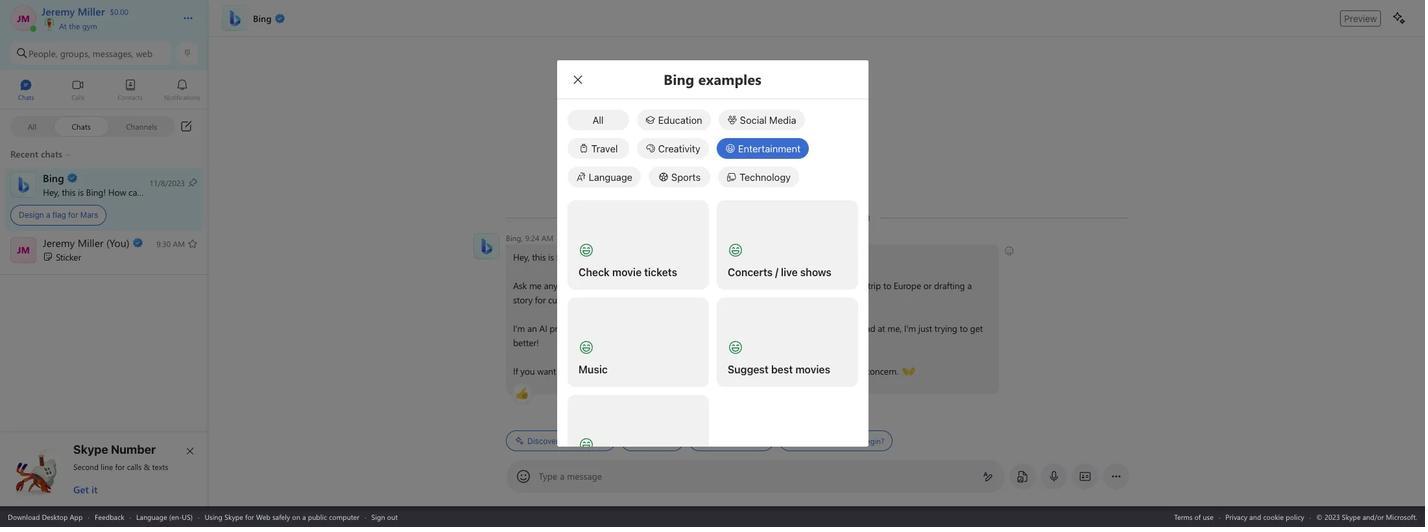 Task type: vqa. For each thing, say whether or not it's contained in the screenshot.
Make
no



Task type: locate. For each thing, give the bounding box(es) containing it.
how up sticker button
[[108, 186, 126, 198]]

! inside "hey, this is bing ! how can i help you today? (smileeyes)"
[[574, 251, 577, 263]]

1 horizontal spatial bing
[[556, 251, 574, 263]]

1 horizontal spatial want
[[712, 365, 731, 378]]

1 vertical spatial language
[[136, 512, 167, 522]]

groups, down like
[[608, 294, 637, 306]]

the inside the at the gym button
[[69, 21, 80, 31]]

public
[[308, 512, 327, 522]]

1 vertical spatial groups,
[[608, 294, 637, 306]]

just
[[918, 323, 932, 335], [816, 365, 830, 378]]

1 horizontal spatial hey,
[[513, 251, 530, 263]]

hey,
[[43, 186, 59, 198], [513, 251, 530, 263]]

0 vertical spatial how
[[108, 186, 126, 198]]

1 horizontal spatial get
[[970, 323, 983, 335]]

tell me a joke
[[629, 436, 675, 446]]

1 vertical spatial bing
[[556, 251, 574, 263]]

get
[[843, 323, 856, 335], [970, 323, 983, 335]]

privacy
[[1226, 512, 1248, 522]]

just left trying
[[918, 323, 932, 335]]

language down 'travel'
[[589, 171, 633, 183]]

1 horizontal spatial all
[[593, 114, 604, 126]]

bing inside "hey, this is bing ! how can i help you today? (smileeyes)"
[[556, 251, 574, 263]]

the right "at"
[[69, 21, 80, 31]]

0 horizontal spatial bing
[[86, 186, 103, 198]]

1 horizontal spatial this
[[532, 251, 546, 263]]

skype
[[73, 443, 108, 457], [225, 512, 243, 522]]

is for hey, this is bing ! how can i help you today?
[[78, 186, 84, 198]]

0 horizontal spatial !
[[103, 186, 106, 198]]

terms of use
[[1175, 512, 1214, 522]]

bing, 9:24 am
[[506, 233, 553, 243]]

1 vertical spatial how
[[579, 251, 597, 263]]

how up check
[[579, 251, 597, 263]]

what's the weather?
[[697, 436, 766, 446]]

0 horizontal spatial want
[[537, 365, 556, 378]]

concerts
[[728, 266, 773, 278]]

0 vertical spatial of
[[579, 280, 587, 292]]

safely
[[273, 512, 290, 522]]

0 vertical spatial help
[[149, 186, 166, 198]]

groups, down at the gym
[[60, 47, 90, 59]]

0 horizontal spatial groups,
[[60, 47, 90, 59]]

me right give
[[762, 365, 774, 378]]

hey, inside "hey, this is bing ! how can i help you today? (smileeyes)"
[[513, 251, 530, 263]]

channels
[[126, 121, 157, 131]]

is down am
[[548, 251, 554, 263]]

1 horizontal spatial language
[[589, 171, 633, 183]]

1 horizontal spatial !
[[574, 251, 577, 263]]

sometimes
[[660, 323, 703, 335]]

the
[[69, 21, 80, 31], [722, 436, 733, 446], [818, 436, 829, 446]]

a inside button
[[655, 436, 659, 446]]

language (en-us) link
[[136, 512, 193, 522]]

of left use
[[1195, 512, 1201, 522]]

0 horizontal spatial skype
[[73, 443, 108, 457]]

today? for hey, this is bing ! how can i help you today?
[[185, 186, 211, 198]]

sign out
[[372, 512, 398, 522]]

mention
[[693, 294, 725, 306]]

social media
[[740, 114, 797, 126]]

type up curious
[[560, 280, 577, 292]]

skype up second
[[73, 443, 108, 457]]

me left any
[[529, 280, 542, 292]]

at the gym
[[57, 21, 97, 31]]

download desktop app link
[[8, 512, 83, 522]]

in
[[598, 294, 605, 306]]

privacy and cookie policy link
[[1226, 512, 1305, 522]]

3 i'm from the left
[[904, 323, 916, 335]]

0 vertical spatial is
[[78, 186, 84, 198]]

technology
[[740, 171, 791, 183]]

how left did
[[788, 436, 803, 446]]

hey, up the design a flag for mars
[[43, 186, 59, 198]]

1 vertical spatial is
[[548, 251, 554, 263]]

policy
[[1286, 512, 1305, 522]]

0 vertical spatial i
[[144, 186, 147, 198]]

ask
[[513, 280, 527, 292]]

1 horizontal spatial just
[[918, 323, 932, 335]]

line
[[101, 462, 113, 472]]

i inside ask me any type of question, like finding vegan restaurants in cambridge, itinerary for your trip to europe or drafting a story for curious kids. in groups, remember to mention me with @bing. i'm an ai preview, so i'm still learning. sometimes i might say something weird. don't get mad at me, i'm just trying to get better! if you want to start over, type
[[706, 323, 708, 335]]

1 vertical spatial i
[[615, 251, 618, 263]]

1 horizontal spatial can
[[599, 251, 613, 263]]

tab list
[[0, 73, 208, 109]]

0 horizontal spatial i
[[144, 186, 147, 198]]

for right the line
[[115, 462, 125, 472]]

0 vertical spatial groups,
[[60, 47, 90, 59]]

can for hey, this is bing ! how can i help you today?
[[129, 186, 142, 198]]

hey, this is bing ! how can i help you today?
[[43, 186, 213, 198]]

2 want from the left
[[712, 365, 731, 378]]

groups, inside ask me any type of question, like finding vegan restaurants in cambridge, itinerary for your trip to europe or drafting a story for curious kids. in groups, remember to mention me with @bing. i'm an ai preview, so i'm still learning. sometimes i might say something weird. don't get mad at me, i'm just trying to get better! if you want to start over, type
[[608, 294, 637, 306]]

2 vertical spatial how
[[788, 436, 803, 446]]

me right 'tell'
[[642, 436, 653, 446]]

hey, for hey, this is bing ! how can i help you today? (smileeyes)
[[513, 251, 530, 263]]

hey, down bing,
[[513, 251, 530, 263]]

(en-
[[169, 512, 182, 522]]

this down the 9:24 at the left of the page
[[532, 251, 546, 263]]

concern.
[[866, 365, 899, 378]]

all up 'travel'
[[593, 114, 604, 126]]

1 vertical spatial can
[[599, 251, 613, 263]]

want inside ask me any type of question, like finding vegan restaurants in cambridge, itinerary for your trip to europe or drafting a story for curious kids. in groups, remember to mention me with @bing. i'm an ai preview, so i'm still learning. sometimes i might say something weird. don't get mad at me, i'm just trying to get better! if you want to start over, type
[[537, 365, 556, 378]]

1 vertical spatial !
[[574, 251, 577, 263]]

begin?
[[862, 436, 884, 446]]

terms of use link
[[1175, 512, 1214, 522]]

learning.
[[624, 323, 658, 335]]

0 vertical spatial language
[[589, 171, 633, 183]]

help inside "hey, this is bing ! how can i help you today? (smileeyes)"
[[620, 251, 637, 263]]

any
[[544, 280, 558, 292]]

1 horizontal spatial how
[[579, 251, 597, 263]]

0 vertical spatial bing
[[86, 186, 103, 198]]

a left joke at the left of page
[[655, 436, 659, 446]]

0 horizontal spatial help
[[149, 186, 166, 198]]

for left web
[[245, 512, 254, 522]]

get right trying
[[970, 323, 983, 335]]

language left (en-
[[136, 512, 167, 522]]

1 want from the left
[[537, 365, 556, 378]]

i inside "hey, this is bing ! how can i help you today? (smileeyes)"
[[615, 251, 618, 263]]

1 vertical spatial skype
[[225, 512, 243, 522]]

at
[[878, 323, 885, 335]]

1 vertical spatial of
[[1195, 512, 1201, 522]]

(smileeyes)
[[685, 251, 728, 263]]

texts
[[152, 462, 168, 472]]

i'm left an
[[513, 323, 525, 335]]

1 horizontal spatial groups,
[[608, 294, 637, 306]]

today? inside "hey, this is bing ! how can i help you today? (smileeyes)"
[[656, 251, 682, 263]]

0 horizontal spatial hey,
[[43, 186, 59, 198]]

second
[[73, 462, 99, 472]]

! for hey, this is bing ! how can i help you today?
[[103, 186, 106, 198]]

bing up any
[[556, 251, 574, 263]]

0 vertical spatial can
[[129, 186, 142, 198]]

0 horizontal spatial of
[[579, 280, 587, 292]]

people, groups, messages, web
[[29, 47, 153, 59]]

1 get from the left
[[843, 323, 856, 335]]

can inside "hey, this is bing ! how can i help you today? (smileeyes)"
[[599, 251, 613, 263]]

sign
[[372, 512, 385, 522]]

just left report
[[816, 365, 830, 378]]

1 vertical spatial today?
[[656, 251, 682, 263]]

is up mars
[[78, 186, 84, 198]]

1 horizontal spatial i
[[615, 251, 618, 263]]

of inside ask me any type of question, like finding vegan restaurants in cambridge, itinerary for your trip to europe or drafting a story for curious kids. in groups, remember to mention me with @bing. i'm an ai preview, so i'm still learning. sometimes i might say something weird. don't get mad at me, i'm just trying to get better! if you want to start over, type
[[579, 280, 587, 292]]

0 vertical spatial type
[[560, 280, 577, 292]]

0 horizontal spatial language
[[136, 512, 167, 522]]

bing's
[[561, 436, 583, 446]]

for inside the skype number element
[[115, 462, 125, 472]]

bing up mars
[[86, 186, 103, 198]]

i'm right me,
[[904, 323, 916, 335]]

1 vertical spatial help
[[620, 251, 637, 263]]

type
[[560, 280, 577, 292], [609, 365, 626, 378]]

2 horizontal spatial i'm
[[904, 323, 916, 335]]

0 vertical spatial just
[[918, 323, 932, 335]]

2 horizontal spatial i
[[706, 323, 708, 335]]

an
[[527, 323, 537, 335]]

0 vertical spatial hey,
[[43, 186, 59, 198]]

2 horizontal spatial the
[[818, 436, 829, 446]]

0 vertical spatial this
[[62, 186, 76, 198]]

1 horizontal spatial help
[[620, 251, 637, 263]]

download desktop app
[[8, 512, 83, 522]]

and
[[669, 365, 685, 378]]

your
[[848, 280, 865, 292]]

1 horizontal spatial the
[[722, 436, 733, 446]]

a inside ask me any type of question, like finding vegan restaurants in cambridge, itinerary for your trip to europe or drafting a story for curious kids. in groups, remember to mention me with @bing. i'm an ai preview, so i'm still learning. sometimes i might say something weird. don't get mad at me, i'm just trying to get better! if you want to start over, type
[[967, 280, 972, 292]]

i'm
[[513, 323, 525, 335], [595, 323, 607, 335], [904, 323, 916, 335]]

want left start
[[537, 365, 556, 378]]

download
[[8, 512, 40, 522]]

how inside "hey, this is bing ! how can i help you today? (smileeyes)"
[[579, 251, 597, 263]]

all left chats
[[28, 121, 36, 131]]

check
[[579, 266, 610, 278]]

vegan
[[673, 280, 696, 292]]

you inside "hey, this is bing ! how can i help you today? (smileeyes)"
[[639, 251, 654, 263]]

1 vertical spatial hey,
[[513, 251, 530, 263]]

1 vertical spatial this
[[532, 251, 546, 263]]

to right trip
[[883, 280, 891, 292]]

skype right using
[[225, 512, 243, 522]]

0 horizontal spatial this
[[62, 186, 76, 198]]

sign out link
[[372, 512, 398, 522]]

tickets
[[644, 266, 677, 278]]

1 horizontal spatial i'm
[[595, 323, 607, 335]]

second line for calls & texts
[[73, 462, 168, 472]]

trying
[[935, 323, 958, 335]]

1 horizontal spatial today?
[[656, 251, 682, 263]]

of up kids.
[[579, 280, 587, 292]]

this inside "hey, this is bing ! how can i help you today? (smileeyes)"
[[532, 251, 546, 263]]

1 vertical spatial just
[[816, 365, 830, 378]]

the right did
[[818, 436, 829, 446]]

0 horizontal spatial how
[[108, 186, 126, 198]]

0 vertical spatial !
[[103, 186, 106, 198]]

0 horizontal spatial the
[[69, 21, 80, 31]]

might
[[710, 323, 733, 335]]

this up flag
[[62, 186, 76, 198]]

0 horizontal spatial get
[[843, 323, 856, 335]]

type right over,
[[609, 365, 626, 378]]

number
[[111, 443, 156, 457]]

0 horizontal spatial type
[[560, 280, 577, 292]]

for right flag
[[68, 210, 78, 220]]

using
[[205, 512, 223, 522]]

how inside button
[[788, 436, 803, 446]]

preview
[[1345, 13, 1378, 24]]

design
[[19, 210, 44, 220]]

0 horizontal spatial i'm
[[513, 323, 525, 335]]

this
[[62, 186, 76, 198], [532, 251, 546, 263]]

a right drafting
[[967, 280, 972, 292]]

music
[[579, 364, 608, 375]]

1 horizontal spatial is
[[548, 251, 554, 263]]

better!
[[513, 337, 539, 349]]

can for hey, this is bing ! how can i help you today? (smileeyes)
[[599, 251, 613, 263]]

me,
[[888, 323, 902, 335]]

i for hey, this is bing ! how can i help you today? (smileeyes)
[[615, 251, 618, 263]]

the inside what's the weather? button
[[722, 436, 733, 446]]

a left flag
[[46, 210, 50, 220]]

feedback link
[[95, 512, 124, 522]]

hey, for hey, this is bing ! how can i help you today?
[[43, 186, 59, 198]]

the right what's
[[722, 436, 733, 446]]

us)
[[182, 512, 193, 522]]

2 vertical spatial i
[[706, 323, 708, 335]]

@bing.
[[761, 294, 789, 306]]

how for hey, this is bing ! how can i help you today?
[[108, 186, 126, 198]]

0 vertical spatial today?
[[185, 186, 211, 198]]

1 vertical spatial type
[[609, 365, 626, 378]]

the for at
[[69, 21, 80, 31]]

0 horizontal spatial can
[[129, 186, 142, 198]]

0 horizontal spatial is
[[78, 186, 84, 198]]

is inside "hey, this is bing ! how can i help you today? (smileeyes)"
[[548, 251, 554, 263]]

feedback,
[[777, 365, 814, 378]]

mad
[[858, 323, 875, 335]]

can
[[129, 186, 142, 198], [599, 251, 613, 263]]

0 horizontal spatial today?
[[185, 186, 211, 198]]

want left give
[[712, 365, 731, 378]]

and
[[1250, 512, 1262, 522]]

me inside tell me a joke button
[[642, 436, 653, 446]]

bing
[[86, 186, 103, 198], [556, 251, 574, 263]]

message
[[567, 471, 602, 483]]

!
[[103, 186, 106, 198], [574, 251, 577, 263]]

using skype for web safely on a public computer
[[205, 512, 360, 522]]

2 horizontal spatial how
[[788, 436, 803, 446]]

get left mad
[[843, 323, 856, 335]]

skype number
[[73, 443, 156, 457]]

the inside how did the universe begin? button
[[818, 436, 829, 446]]

i'm right the 'so'
[[595, 323, 607, 335]]



Task type: describe. For each thing, give the bounding box(es) containing it.
report
[[832, 365, 857, 378]]

desktop
[[42, 512, 68, 522]]

language (en-us)
[[136, 512, 193, 522]]

people, groups, messages, web button
[[10, 42, 172, 65]]

me left with
[[727, 294, 740, 306]]

sticker
[[56, 251, 81, 263]]

preview,
[[550, 323, 581, 335]]

mars
[[80, 210, 98, 220]]

bing for hey, this is bing ! how can i help you today?
[[86, 186, 103, 198]]

feedback
[[95, 512, 124, 522]]

help for hey, this is bing ! how can i help you today? (smileeyes)
[[620, 251, 637, 263]]

this for hey, this is bing ! how can i help you today? (smileeyes)
[[532, 251, 546, 263]]

a right type
[[560, 471, 565, 483]]

at the gym button
[[42, 18, 170, 31]]

question,
[[590, 280, 625, 292]]

at
[[59, 21, 67, 31]]

sticker button
[[0, 232, 208, 270]]

! for hey, this is bing ! how can i help you today? (smileeyes)
[[574, 251, 577, 263]]

for left the your
[[835, 280, 846, 292]]

or
[[924, 280, 932, 292]]

if
[[688, 365, 693, 378]]

/
[[775, 266, 778, 278]]

like
[[628, 280, 641, 292]]

hey, this is bing ! how can i help you today? (smileeyes)
[[513, 251, 728, 263]]

drafting
[[934, 280, 965, 292]]

9:24
[[525, 233, 539, 243]]

chats
[[72, 121, 91, 131]]

is for hey, this is bing ! how can i help you today? (smileeyes)
[[548, 251, 554, 263]]

how for hey, this is bing ! how can i help you today? (smileeyes)
[[579, 251, 597, 263]]

to left give
[[733, 365, 741, 378]]

you inside ask me any type of question, like finding vegan restaurants in cambridge, itinerary for your trip to europe or drafting a story for curious kids. in groups, remember to mention me with @bing. i'm an ai preview, so i'm still learning. sometimes i might say something weird. don't get mad at me, i'm just trying to get better! if you want to start over, type
[[520, 365, 535, 378]]

help for hey, this is bing ! how can i help you today?
[[149, 186, 166, 198]]

app
[[70, 512, 83, 522]]

over,
[[589, 365, 607, 378]]

gym
[[82, 21, 97, 31]]

messages,
[[93, 47, 133, 59]]

don't
[[820, 323, 841, 335]]

give
[[743, 365, 759, 378]]

weather?
[[735, 436, 766, 446]]

0 horizontal spatial all
[[28, 121, 36, 131]]

to down vegan
[[682, 294, 690, 306]]

the for what's
[[722, 436, 733, 446]]

1 horizontal spatial type
[[609, 365, 626, 378]]

2 get from the left
[[970, 323, 983, 335]]

movie
[[612, 266, 642, 278]]

groups, inside people, groups, messages, web button
[[60, 47, 90, 59]]

today? for hey, this is bing ! how can i help you today? (smileeyes)
[[656, 251, 682, 263]]

use
[[1203, 512, 1214, 522]]

language for language
[[589, 171, 633, 183]]

curious
[[548, 294, 576, 306]]

1 i'm from the left
[[513, 323, 525, 335]]

design a flag for mars
[[19, 210, 98, 220]]

skype number element
[[11, 443, 198, 496]]

. and if you want to give me feedback, just report a concern.
[[665, 365, 901, 378]]

1 horizontal spatial skype
[[225, 512, 243, 522]]

get
[[73, 483, 89, 496]]

get it
[[73, 483, 98, 496]]

just inside ask me any type of question, like finding vegan restaurants in cambridge, itinerary for your trip to europe or drafting a story for curious kids. in groups, remember to mention me with @bing. i'm an ai preview, so i'm still learning. sometimes i might say something weird. don't get mad at me, i'm just trying to get better! if you want to start over, type
[[918, 323, 932, 335]]

how did the universe begin?
[[788, 436, 884, 446]]

to left start
[[558, 365, 566, 378]]

cambridge,
[[753, 280, 798, 292]]

a right on
[[302, 512, 306, 522]]

cookie
[[1264, 512, 1284, 522]]

it
[[91, 483, 98, 496]]

computer
[[329, 512, 360, 522]]

in
[[744, 280, 751, 292]]

discover
[[527, 436, 559, 446]]

say
[[736, 323, 748, 335]]

how did the universe begin? button
[[779, 431, 893, 452]]

itinerary
[[800, 280, 832, 292]]

0 horizontal spatial just
[[816, 365, 830, 378]]

language for language (en-us)
[[136, 512, 167, 522]]

media
[[770, 114, 797, 126]]

1 horizontal spatial of
[[1195, 512, 1201, 522]]

what's the weather? button
[[689, 431, 774, 452]]

flag
[[52, 210, 66, 220]]

suggest best movies
[[728, 364, 830, 375]]

.
[[665, 365, 667, 378]]

type a message
[[539, 471, 602, 483]]

so
[[583, 323, 592, 335]]

i for hey, this is bing ! how can i help you today?
[[144, 186, 147, 198]]

kids.
[[579, 294, 596, 306]]

Type a message text field
[[540, 471, 972, 484]]

on
[[292, 512, 301, 522]]

this for hey, this is bing ! how can i help you today?
[[62, 186, 76, 198]]

2 i'm from the left
[[595, 323, 607, 335]]

am
[[541, 233, 553, 243]]

&
[[144, 462, 150, 472]]

check movie tickets
[[579, 266, 677, 278]]

still
[[609, 323, 622, 335]]

universe
[[831, 436, 860, 446]]

entertainment
[[738, 142, 801, 154]]

trip
[[868, 280, 881, 292]]

0 vertical spatial skype
[[73, 443, 108, 457]]

start
[[569, 365, 586, 378]]

a right report
[[859, 365, 863, 378]]

best
[[771, 364, 793, 375]]

europe
[[894, 280, 921, 292]]

restaurants
[[698, 280, 741, 292]]

to right trying
[[960, 323, 968, 335]]

out
[[387, 512, 398, 522]]

calls
[[127, 462, 142, 472]]

creativity
[[658, 142, 701, 154]]

bing for hey, this is bing ! how can i help you today? (smileeyes)
[[556, 251, 574, 263]]

movies
[[795, 364, 830, 375]]

tell
[[629, 436, 640, 446]]

suggest
[[728, 364, 769, 375]]

joke
[[661, 436, 675, 446]]

if
[[513, 365, 518, 378]]

for right story
[[535, 294, 546, 306]]



